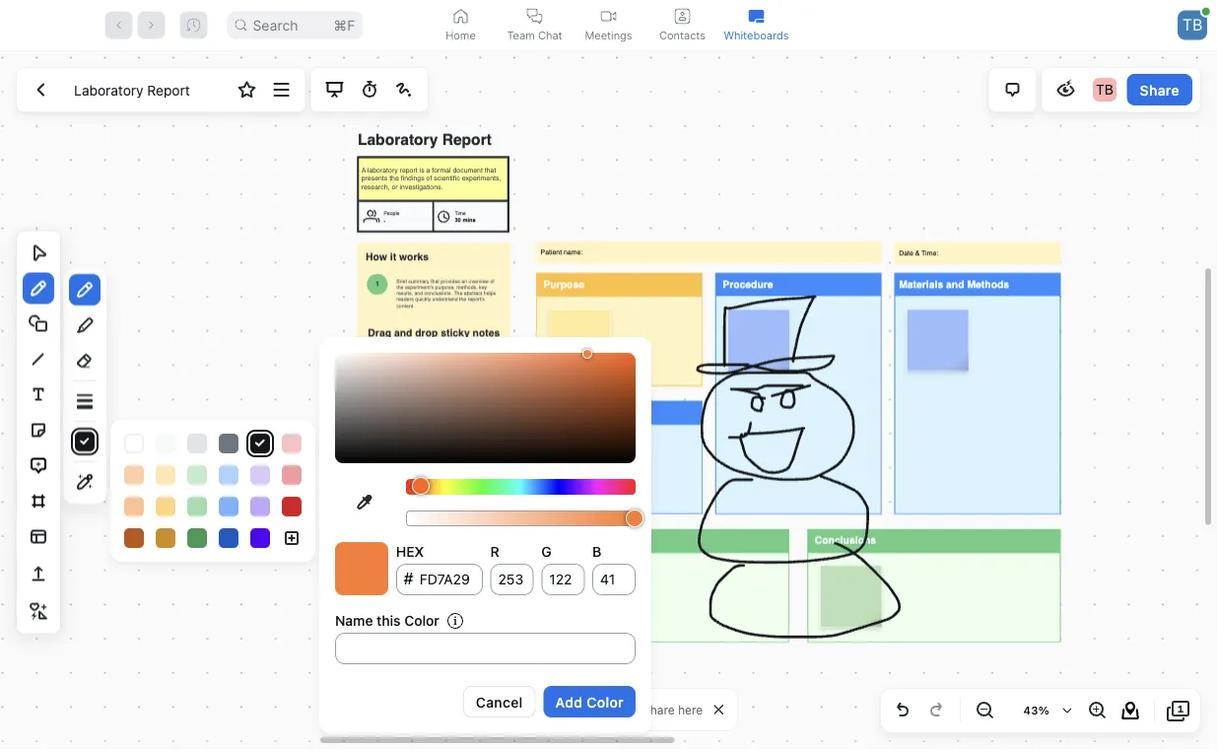 Task type: describe. For each thing, give the bounding box(es) containing it.
search
[[253, 17, 298, 34]]

team chat image
[[527, 8, 543, 24]]

profile contact image
[[675, 8, 690, 24]]

home button
[[424, 0, 498, 50]]

⌘f
[[333, 17, 355, 34]]

whiteboards
[[724, 29, 789, 41]]

team chat image
[[527, 8, 543, 24]]

home small image
[[453, 8, 469, 24]]

team
[[507, 29, 535, 41]]

home small image
[[453, 8, 469, 24]]

contacts
[[659, 29, 706, 41]]

magnifier image
[[235, 19, 247, 31]]

team chat button
[[498, 0, 572, 50]]

magnifier image
[[235, 19, 247, 31]]



Task type: vqa. For each thing, say whether or not it's contained in the screenshot.
the Team Chat image
yes



Task type: locate. For each thing, give the bounding box(es) containing it.
tab list containing home
[[424, 0, 793, 50]]

video on image
[[601, 8, 616, 24], [601, 8, 616, 24]]

team chat
[[507, 29, 562, 41]]

online image
[[1202, 8, 1210, 15]]

chat
[[538, 29, 562, 41]]

home
[[446, 29, 476, 41]]

meetings
[[585, 29, 632, 41]]

meetings button
[[572, 0, 646, 50]]

whiteboards button
[[719, 0, 793, 50]]

profile contact image
[[675, 8, 690, 24]]

contacts button
[[646, 0, 719, 50]]

whiteboard small image
[[749, 8, 764, 24], [749, 8, 764, 24]]

tab list
[[424, 0, 793, 50]]

online image
[[1202, 8, 1210, 15]]

tb
[[1182, 15, 1203, 34]]



